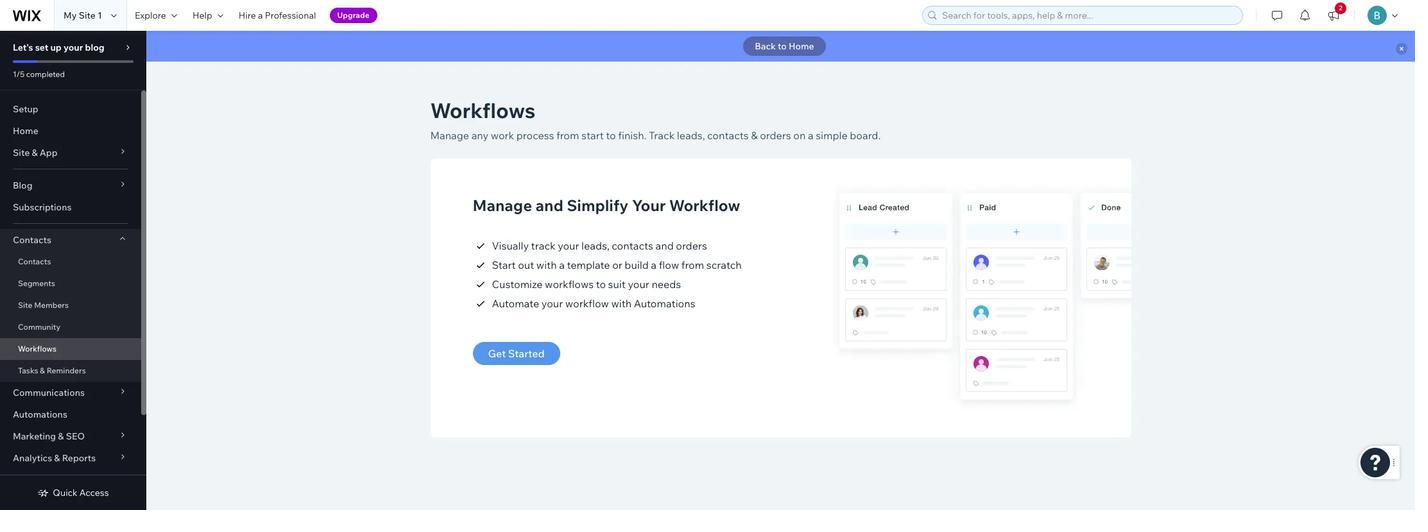 Task type: describe. For each thing, give the bounding box(es) containing it.
subscriptions
[[13, 202, 72, 213]]

manage and simplify your workflow
[[473, 196, 741, 215]]

workflows
[[545, 278, 594, 291]]

1 horizontal spatial manage
[[473, 196, 532, 215]]

start
[[582, 129, 604, 142]]

tasks & reminders
[[18, 366, 86, 376]]

track
[[649, 129, 675, 142]]

automations link
[[0, 404, 141, 426]]

get started
[[488, 347, 545, 360]]

& for seo
[[58, 431, 64, 442]]

your down workflows in the bottom left of the page
[[542, 297, 563, 310]]

hire a professional
[[239, 10, 316, 21]]

hire a professional link
[[231, 0, 324, 31]]

setup link
[[0, 98, 141, 120]]

simplify
[[567, 196, 629, 215]]

track
[[531, 239, 556, 252]]

subscriptions link
[[0, 196, 141, 218]]

board.
[[850, 129, 881, 142]]

site members
[[18, 300, 69, 310]]

analytics & reports
[[13, 453, 96, 464]]

Search for tools, apps, help & more... field
[[939, 6, 1239, 24]]

workflow
[[565, 297, 609, 310]]

workflows link
[[0, 338, 141, 360]]

to inside button
[[778, 40, 787, 52]]

site & app button
[[0, 142, 141, 164]]

upgrade
[[337, 10, 370, 20]]

let's
[[13, 42, 33, 53]]

& inside workflows manage any work process from start to finish. track leads, contacts & orders on a simple board.
[[751, 129, 758, 142]]

analytics & reports button
[[0, 447, 141, 469]]

2 vertical spatial to
[[596, 278, 606, 291]]

a inside workflows manage any work process from start to finish. track leads, contacts & orders on a simple board.
[[808, 129, 814, 142]]

& for payments
[[41, 474, 47, 486]]

site & app
[[13, 147, 58, 159]]

billing & payments button
[[0, 469, 141, 491]]

hire
[[239, 10, 256, 21]]

completed
[[26, 69, 65, 79]]

segments
[[18, 279, 55, 288]]

get
[[488, 347, 506, 360]]

flow
[[659, 259, 679, 272]]

to inside workflows manage any work process from start to finish. track leads, contacts & orders on a simple board.
[[606, 129, 616, 142]]

analytics
[[13, 453, 52, 464]]

0 vertical spatial automations
[[634, 297, 696, 310]]

a inside hire a professional link
[[258, 10, 263, 21]]

access
[[79, 487, 109, 499]]

contacts link
[[0, 251, 141, 273]]

1/5
[[13, 69, 24, 79]]

contacts inside workflows manage any work process from start to finish. track leads, contacts & orders on a simple board.
[[708, 129, 749, 142]]

contacts for the contacts dropdown button
[[13, 234, 51, 246]]

back to home button
[[744, 37, 826, 56]]

quick access
[[53, 487, 109, 499]]

segments link
[[0, 273, 141, 295]]

your
[[632, 196, 666, 215]]

0 horizontal spatial with
[[537, 259, 557, 272]]

any
[[472, 129, 489, 142]]

2 button
[[1320, 0, 1348, 31]]

1 vertical spatial from
[[682, 259, 704, 272]]

workflows manage any work process from start to finish. track leads, contacts & orders on a simple board.
[[430, 98, 881, 142]]

home inside home link
[[13, 125, 38, 137]]

visually track your leads, contacts and orders
[[492, 239, 707, 252]]

or
[[613, 259, 623, 272]]

blog
[[13, 180, 32, 191]]

set
[[35, 42, 48, 53]]

on
[[794, 129, 806, 142]]

work
[[491, 129, 514, 142]]

1 vertical spatial with
[[611, 297, 632, 310]]

your inside sidebar "element"
[[64, 42, 83, 53]]

home link
[[0, 120, 141, 142]]

tasks
[[18, 366, 38, 376]]

blog button
[[0, 175, 141, 196]]

contacts for contacts link
[[18, 257, 51, 266]]

help button
[[185, 0, 231, 31]]

scratch
[[707, 259, 742, 272]]

start
[[492, 259, 516, 272]]

up
[[50, 42, 62, 53]]

back
[[755, 40, 776, 52]]

from inside workflows manage any work process from start to finish. track leads, contacts & orders on a simple board.
[[557, 129, 579, 142]]

needs
[[652, 278, 681, 291]]



Task type: locate. For each thing, give the bounding box(es) containing it.
reminders
[[47, 366, 86, 376]]

contacts button
[[0, 229, 141, 251]]

1
[[98, 10, 102, 21]]

visually
[[492, 239, 529, 252]]

& right billing
[[41, 474, 47, 486]]

marketing & seo
[[13, 431, 85, 442]]

your
[[64, 42, 83, 53], [558, 239, 579, 252], [628, 278, 650, 291], [542, 297, 563, 310]]

to
[[778, 40, 787, 52], [606, 129, 616, 142], [596, 278, 606, 291]]

0 horizontal spatial contacts
[[612, 239, 654, 252]]

manage
[[430, 129, 469, 142], [473, 196, 532, 215]]

0 horizontal spatial orders
[[676, 239, 707, 252]]

marketing & seo button
[[0, 426, 141, 447]]

site for site members
[[18, 300, 32, 310]]

0 vertical spatial with
[[537, 259, 557, 272]]

app
[[40, 147, 58, 159]]

1 vertical spatial automations
[[13, 409, 67, 421]]

my
[[64, 10, 77, 21]]

start out with a template or build a flow from scratch
[[492, 259, 742, 272]]

workflows up any
[[430, 98, 536, 123]]

workflows inside sidebar "element"
[[18, 344, 56, 354]]

1 horizontal spatial home
[[789, 40, 815, 52]]

0 horizontal spatial manage
[[430, 129, 469, 142]]

1 vertical spatial home
[[13, 125, 38, 137]]

billing & payments
[[13, 474, 91, 486]]

manage up visually
[[473, 196, 532, 215]]

marketing
[[13, 431, 56, 442]]

professional
[[265, 10, 316, 21]]

from left 'start'
[[557, 129, 579, 142]]

get started button
[[473, 342, 560, 365]]

customize workflows to suit your needs
[[492, 278, 681, 291]]

& for app
[[32, 147, 38, 159]]

site inside popup button
[[13, 147, 30, 159]]

automate your workflow with automations
[[492, 297, 696, 310]]

your right up
[[64, 42, 83, 53]]

site members link
[[0, 295, 141, 317]]

to right 'start'
[[606, 129, 616, 142]]

site down segments
[[18, 300, 32, 310]]

0 vertical spatial contacts
[[13, 234, 51, 246]]

manage inside workflows manage any work process from start to finish. track leads, contacts & orders on a simple board.
[[430, 129, 469, 142]]

suit
[[608, 278, 626, 291]]

0 horizontal spatial automations
[[13, 409, 67, 421]]

automations inside sidebar "element"
[[13, 409, 67, 421]]

home right back
[[789, 40, 815, 52]]

setup
[[13, 103, 38, 115]]

a right hire
[[258, 10, 263, 21]]

explore
[[135, 10, 166, 21]]

and up flow
[[656, 239, 674, 252]]

& left the app
[[32, 147, 38, 159]]

from
[[557, 129, 579, 142], [682, 259, 704, 272]]

& right tasks
[[40, 366, 45, 376]]

a right on
[[808, 129, 814, 142]]

& inside dropdown button
[[58, 431, 64, 442]]

& for reminders
[[40, 366, 45, 376]]

0 horizontal spatial home
[[13, 125, 38, 137]]

blog
[[85, 42, 105, 53]]

0 horizontal spatial and
[[536, 196, 564, 215]]

0 vertical spatial home
[[789, 40, 815, 52]]

0 horizontal spatial workflows
[[18, 344, 56, 354]]

site left 1
[[79, 10, 96, 21]]

finish.
[[618, 129, 647, 142]]

1 vertical spatial workflows
[[18, 344, 56, 354]]

orders
[[760, 129, 791, 142], [676, 239, 707, 252]]

0 vertical spatial contacts
[[708, 129, 749, 142]]

let's set up your blog
[[13, 42, 105, 53]]

0 vertical spatial site
[[79, 10, 96, 21]]

automate
[[492, 297, 539, 310]]

1 horizontal spatial workflows
[[430, 98, 536, 123]]

& left reports
[[54, 453, 60, 464]]

a left flow
[[651, 259, 657, 272]]

customize
[[492, 278, 543, 291]]

to left suit
[[596, 278, 606, 291]]

manage left any
[[430, 129, 469, 142]]

0 vertical spatial and
[[536, 196, 564, 215]]

and
[[536, 196, 564, 215], [656, 239, 674, 252]]

1 horizontal spatial orders
[[760, 129, 791, 142]]

& left seo
[[58, 431, 64, 442]]

communications button
[[0, 382, 141, 404]]

process
[[517, 129, 554, 142]]

contacts up segments
[[18, 257, 51, 266]]

1 horizontal spatial contacts
[[708, 129, 749, 142]]

1 horizontal spatial leads,
[[677, 129, 705, 142]]

1 vertical spatial to
[[606, 129, 616, 142]]

with down track
[[537, 259, 557, 272]]

seo
[[66, 431, 85, 442]]

out
[[518, 259, 534, 272]]

template
[[567, 259, 610, 272]]

1 horizontal spatial automations
[[634, 297, 696, 310]]

orders up flow
[[676, 239, 707, 252]]

1 horizontal spatial and
[[656, 239, 674, 252]]

leads, up template
[[582, 239, 610, 252]]

workflows for workflows manage any work process from start to finish. track leads, contacts & orders on a simple board.
[[430, 98, 536, 123]]

upgrade button
[[330, 8, 377, 23]]

0 vertical spatial from
[[557, 129, 579, 142]]

back to home alert
[[146, 31, 1416, 62]]

from right flow
[[682, 259, 704, 272]]

workflows down community
[[18, 344, 56, 354]]

& inside popup button
[[32, 147, 38, 159]]

1 vertical spatial leads,
[[582, 239, 610, 252]]

quick
[[53, 487, 77, 499]]

0 vertical spatial to
[[778, 40, 787, 52]]

back to home
[[755, 40, 815, 52]]

members
[[34, 300, 69, 310]]

a
[[258, 10, 263, 21], [808, 129, 814, 142], [559, 259, 565, 272], [651, 259, 657, 272]]

automations
[[634, 297, 696, 310], [13, 409, 67, 421]]

leads, right track
[[677, 129, 705, 142]]

& inside "link"
[[40, 366, 45, 376]]

0 vertical spatial leads,
[[677, 129, 705, 142]]

automations up marketing
[[13, 409, 67, 421]]

contacts
[[13, 234, 51, 246], [18, 257, 51, 266]]

1 vertical spatial contacts
[[18, 257, 51, 266]]

home
[[789, 40, 815, 52], [13, 125, 38, 137]]

your right track
[[558, 239, 579, 252]]

1/5 completed
[[13, 69, 65, 79]]

site left the app
[[13, 147, 30, 159]]

sidebar element
[[0, 31, 146, 510]]

communications
[[13, 387, 85, 399]]

& left on
[[751, 129, 758, 142]]

contacts
[[708, 129, 749, 142], [612, 239, 654, 252]]

orders inside workflows manage any work process from start to finish. track leads, contacts & orders on a simple board.
[[760, 129, 791, 142]]

my site 1
[[64, 10, 102, 21]]

quick access button
[[37, 487, 109, 499]]

orders left on
[[760, 129, 791, 142]]

2
[[1339, 4, 1343, 12]]

0 vertical spatial manage
[[430, 129, 469, 142]]

and up track
[[536, 196, 564, 215]]

help
[[193, 10, 212, 21]]

1 horizontal spatial from
[[682, 259, 704, 272]]

0 vertical spatial workflows
[[430, 98, 536, 123]]

2 vertical spatial site
[[18, 300, 32, 310]]

1 vertical spatial and
[[656, 239, 674, 252]]

contacts down subscriptions
[[13, 234, 51, 246]]

& for reports
[[54, 453, 60, 464]]

reports
[[62, 453, 96, 464]]

home inside back to home button
[[789, 40, 815, 52]]

to right back
[[778, 40, 787, 52]]

workflows for workflows
[[18, 344, 56, 354]]

workflow
[[669, 196, 741, 215]]

tasks & reminders link
[[0, 360, 141, 382]]

leads, inside workflows manage any work process from start to finish. track leads, contacts & orders on a simple board.
[[677, 129, 705, 142]]

build
[[625, 259, 649, 272]]

started
[[508, 347, 545, 360]]

0 horizontal spatial from
[[557, 129, 579, 142]]

automations down the needs
[[634, 297, 696, 310]]

1 vertical spatial site
[[13, 147, 30, 159]]

workflows inside workflows manage any work process from start to finish. track leads, contacts & orders on a simple board.
[[430, 98, 536, 123]]

1 vertical spatial contacts
[[612, 239, 654, 252]]

home down setup
[[13, 125, 38, 137]]

with
[[537, 259, 557, 272], [611, 297, 632, 310]]

payments
[[49, 474, 91, 486]]

site for site & app
[[13, 147, 30, 159]]

1 vertical spatial orders
[[676, 239, 707, 252]]

0 horizontal spatial leads,
[[582, 239, 610, 252]]

billing
[[13, 474, 39, 486]]

leads,
[[677, 129, 705, 142], [582, 239, 610, 252]]

a up workflows in the bottom left of the page
[[559, 259, 565, 272]]

contacts inside dropdown button
[[13, 234, 51, 246]]

workflows
[[430, 98, 536, 123], [18, 344, 56, 354]]

1 vertical spatial manage
[[473, 196, 532, 215]]

0 vertical spatial orders
[[760, 129, 791, 142]]

your down build
[[628, 278, 650, 291]]

community link
[[0, 317, 141, 338]]

1 horizontal spatial with
[[611, 297, 632, 310]]

with down suit
[[611, 297, 632, 310]]



Task type: vqa. For each thing, say whether or not it's contained in the screenshot.
Back to Home button
yes



